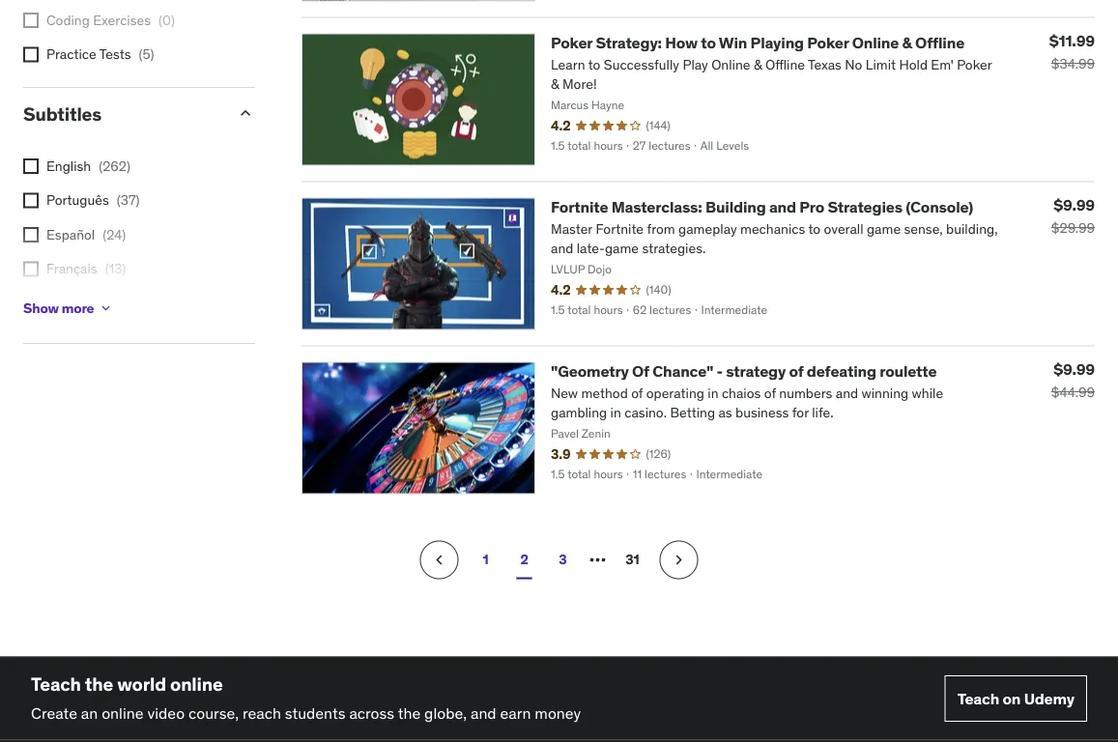 Task type: describe. For each thing, give the bounding box(es) containing it.
$11.99
[[1049, 31, 1095, 51]]

to
[[701, 33, 716, 53]]

an
[[81, 704, 98, 723]]

0 vertical spatial and
[[769, 197, 796, 217]]

exercises
[[93, 11, 151, 29]]

reach
[[242, 704, 281, 723]]

français
[[46, 261, 97, 278]]

-
[[717, 361, 723, 381]]

3 link
[[544, 541, 582, 580]]

2 link
[[505, 541, 544, 580]]

offline
[[915, 33, 964, 53]]

(37)
[[117, 192, 140, 209]]

previous page image
[[430, 551, 449, 570]]

$9.99 $44.99
[[1051, 360, 1095, 401]]

students
[[285, 704, 346, 723]]

strategy:
[[596, 33, 662, 53]]

(13)
[[105, 261, 126, 278]]

how
[[665, 33, 698, 53]]

defeating
[[807, 361, 876, 381]]

$34.99
[[1051, 55, 1095, 72]]

italiano
[[46, 295, 91, 312]]

xsmall image for coding
[[23, 13, 39, 28]]

(console)
[[906, 197, 973, 217]]

1
[[483, 551, 489, 569]]

31
[[626, 551, 639, 569]]

xsmall image for español
[[23, 228, 39, 243]]

win
[[719, 33, 747, 53]]

français (13)
[[46, 261, 126, 278]]

english
[[46, 157, 91, 175]]

(5)
[[139, 46, 154, 63]]

&
[[902, 33, 912, 53]]

(262)
[[99, 157, 130, 175]]

3
[[559, 551, 567, 569]]

español (24)
[[46, 226, 126, 244]]

more
[[62, 299, 94, 317]]

globe,
[[424, 704, 467, 723]]

xsmall image for practice
[[23, 47, 39, 63]]

fortnite masterclass: building and pro strategies (console)
[[551, 197, 973, 217]]

ellipsis image
[[586, 549, 609, 572]]

xsmall image inside "show more" button
[[98, 301, 113, 316]]

2 poker from the left
[[807, 33, 849, 53]]

strategy
[[726, 361, 786, 381]]

xsmall image
[[23, 262, 39, 277]]

course,
[[188, 704, 239, 723]]

$9.99 $29.99
[[1051, 196, 1095, 237]]

español
[[46, 226, 95, 244]]

português
[[46, 192, 109, 209]]

roulette
[[880, 361, 937, 381]]

xsmall image for english
[[23, 159, 39, 174]]

show more button
[[23, 289, 113, 328]]

0 horizontal spatial the
[[85, 672, 113, 696]]

building
[[705, 197, 766, 217]]

money
[[535, 704, 581, 723]]

playing
[[750, 33, 804, 53]]

show more
[[23, 299, 94, 317]]



Task type: vqa. For each thing, say whether or not it's contained in the screenshot.
"Plans & Pricing" link
no



Task type: locate. For each thing, give the bounding box(es) containing it.
pro
[[799, 197, 824, 217]]

of
[[789, 361, 803, 381]]

xsmall image left the english
[[23, 159, 39, 174]]

2 $9.99 from the top
[[1054, 360, 1095, 380]]

1 $9.99 from the top
[[1054, 196, 1095, 215]]

$11.99 $34.99
[[1049, 31, 1095, 72]]

xsmall image right more
[[98, 301, 113, 316]]

teach up create
[[31, 672, 81, 696]]

masterclass:
[[611, 197, 702, 217]]

the
[[85, 672, 113, 696], [398, 704, 421, 723]]

1 vertical spatial and
[[471, 704, 496, 723]]

and
[[769, 197, 796, 217], [471, 704, 496, 723]]

$9.99 up $44.99
[[1054, 360, 1095, 380]]

1 horizontal spatial online
[[170, 672, 223, 696]]

$29.99
[[1051, 219, 1095, 237]]

practice
[[46, 46, 96, 63]]

$9.99 inside $9.99 $44.99
[[1054, 360, 1095, 380]]

and inside teach the world online create an online video course, reach students across the globe, and earn money
[[471, 704, 496, 723]]

fortnite
[[551, 197, 608, 217]]

tests
[[99, 46, 131, 63]]

português (37)
[[46, 192, 140, 209]]

online
[[852, 33, 899, 53]]

world
[[117, 672, 166, 696]]

teach
[[31, 672, 81, 696], [957, 689, 999, 709]]

teach left on
[[957, 689, 999, 709]]

the up an
[[85, 672, 113, 696]]

xsmall image left coding
[[23, 13, 39, 28]]

1 horizontal spatial teach
[[957, 689, 999, 709]]

0 horizontal spatial teach
[[31, 672, 81, 696]]

video
[[147, 704, 185, 723]]

teach the world online create an online video course, reach students across the globe, and earn money
[[31, 672, 581, 723]]

0 vertical spatial $9.99
[[1054, 196, 1095, 215]]

"geometry of chance" - strategy of defeating roulette link
[[551, 361, 937, 381]]

(0)
[[159, 11, 175, 29]]

practice tests (5)
[[46, 46, 154, 63]]

0 horizontal spatial online
[[102, 704, 144, 723]]

0 vertical spatial online
[[170, 672, 223, 696]]

poker
[[551, 33, 592, 53], [807, 33, 849, 53]]

poker strategy: how to win playing poker online & offline
[[551, 33, 964, 53]]

$9.99 for fortnite masterclass: building and pro strategies (console)
[[1054, 196, 1095, 215]]

earn
[[500, 704, 531, 723]]

$9.99 up $29.99
[[1054, 196, 1095, 215]]

coding exercises (0)
[[46, 11, 175, 29]]

poker left strategy:
[[551, 33, 592, 53]]

0 vertical spatial the
[[85, 672, 113, 696]]

online right an
[[102, 704, 144, 723]]

and left the pro
[[769, 197, 796, 217]]

1 vertical spatial $9.99
[[1054, 360, 1095, 380]]

udemy
[[1024, 689, 1075, 709]]

(24)
[[103, 226, 126, 244]]

"geometry
[[551, 361, 629, 381]]

small image
[[236, 104, 255, 123]]

teach for the
[[31, 672, 81, 696]]

teach on udemy link
[[945, 676, 1087, 722]]

chance"
[[652, 361, 713, 381]]

xsmall image for português
[[23, 193, 39, 209]]

strategies
[[828, 197, 902, 217]]

xsmall image
[[23, 13, 39, 28], [23, 47, 39, 63], [23, 159, 39, 174], [23, 193, 39, 209], [23, 228, 39, 243], [98, 301, 113, 316]]

1 horizontal spatial poker
[[807, 33, 849, 53]]

1 vertical spatial online
[[102, 704, 144, 723]]

fortnite masterclass: building and pro strategies (console) link
[[551, 197, 973, 217]]

coding
[[46, 11, 90, 29]]

$9.99 inside $9.99 $29.99
[[1054, 196, 1095, 215]]

poker strategy: how to win playing poker online & offline link
[[551, 33, 964, 53]]

2
[[520, 551, 528, 569]]

on
[[1003, 689, 1021, 709]]

poker left online
[[807, 33, 849, 53]]

$44.99
[[1051, 383, 1095, 401]]

"geometry of chance" - strategy of defeating roulette
[[551, 361, 937, 381]]

english (262)
[[46, 157, 130, 175]]

across
[[349, 704, 394, 723]]

online
[[170, 672, 223, 696], [102, 704, 144, 723]]

$9.99
[[1054, 196, 1095, 215], [1054, 360, 1095, 380]]

next page image
[[669, 551, 689, 570]]

1 poker from the left
[[551, 33, 592, 53]]

0 horizontal spatial poker
[[551, 33, 592, 53]]

subtitles button
[[23, 103, 220, 126]]

teach for on
[[957, 689, 999, 709]]

of
[[632, 361, 649, 381]]

create
[[31, 704, 77, 723]]

teach on udemy
[[957, 689, 1075, 709]]

1 horizontal spatial the
[[398, 704, 421, 723]]

1 vertical spatial the
[[398, 704, 421, 723]]

xsmall image up xsmall icon
[[23, 228, 39, 243]]

1 link
[[466, 541, 505, 580]]

the left globe, at the left of the page
[[398, 704, 421, 723]]

$9.99 for "geometry of chance" - strategy of defeating roulette
[[1054, 360, 1095, 380]]

and left earn
[[471, 704, 496, 723]]

online up the course, on the bottom of page
[[170, 672, 223, 696]]

subtitles
[[23, 103, 101, 126]]

xsmall image left practice
[[23, 47, 39, 63]]

xsmall image left português
[[23, 193, 39, 209]]

teach inside teach the world online create an online video course, reach students across the globe, and earn money
[[31, 672, 81, 696]]

show
[[23, 299, 59, 317]]

0 horizontal spatial and
[[471, 704, 496, 723]]

1 horizontal spatial and
[[769, 197, 796, 217]]



